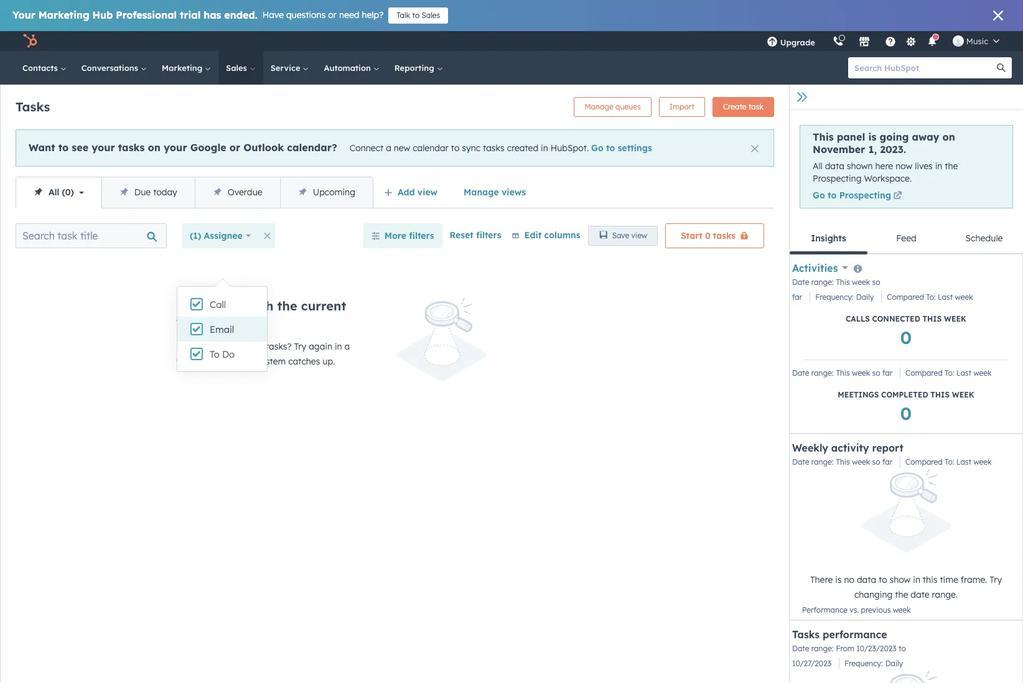 Task type: locate. For each thing, give the bounding box(es) containing it.
frequency: down 10/23/2023
[[845, 659, 884, 669]]

activity
[[832, 442, 870, 455]]

in left the this
[[914, 575, 921, 586]]

1 date range: this week so far from the top
[[793, 369, 893, 378]]

to right want
[[58, 141, 69, 154]]

a
[[386, 143, 392, 154], [345, 341, 350, 353]]

more filters
[[385, 230, 434, 242]]

filters inside button
[[477, 230, 502, 241]]

to left show on the right
[[879, 575, 888, 586]]

sales inside button
[[422, 11, 441, 20]]

hubspot image
[[22, 34, 37, 49]]

expecting to see new tasks? try again in a few seconds as the system catches up.
[[176, 341, 350, 367]]

feed link
[[868, 223, 946, 253]]

new up system
[[247, 341, 263, 353]]

0 vertical spatial tasks
[[16, 99, 50, 114]]

1 vertical spatial frequency: daily
[[845, 659, 904, 669]]

new inside expecting to see new tasks? try again in a few seconds as the system catches up.
[[247, 341, 263, 353]]

1 vertical spatial far
[[883, 369, 893, 378]]

0 horizontal spatial marketing
[[38, 9, 89, 21]]

all inside navigation
[[49, 187, 59, 198]]

far down the report
[[883, 458, 893, 467]]

0 horizontal spatial tasks
[[16, 99, 50, 114]]

0 vertical spatial data
[[826, 161, 845, 172]]

no
[[176, 298, 194, 314]]

in right lives
[[936, 161, 943, 172]]

help button
[[881, 31, 902, 51]]

3 so from the top
[[873, 458, 881, 467]]

1 horizontal spatial a
[[386, 143, 392, 154]]

tasks
[[16, 99, 50, 114], [793, 629, 820, 641]]

2 vertical spatial so
[[873, 458, 881, 467]]

2 date range: from the top
[[793, 644, 834, 654]]

manage inside manage queues link
[[585, 102, 614, 111]]

a right "connect"
[[386, 143, 392, 154]]

0 horizontal spatial try
[[294, 341, 307, 353]]

the right match on the top left
[[278, 298, 297, 314]]

1 vertical spatial try
[[990, 575, 1003, 586]]

filters
[[477, 230, 502, 241], [409, 230, 434, 242]]

on for away
[[943, 131, 956, 143]]

tab list
[[790, 223, 1024, 255]]

your
[[92, 141, 115, 154], [164, 141, 187, 154]]

0 horizontal spatial go
[[592, 143, 604, 154]]

this inside 'this week so far'
[[837, 278, 851, 287]]

compared to: last week inside calls connected this week element
[[888, 293, 974, 302]]

2 so from the top
[[873, 369, 881, 378]]

search image
[[998, 64, 1006, 72]]

again
[[309, 341, 333, 353]]

upcoming link
[[280, 178, 373, 208]]

1 horizontal spatial data
[[858, 575, 877, 586]]

or inside alert
[[230, 141, 241, 154]]

add view
[[398, 187, 438, 198]]

1 vertical spatial is
[[836, 575, 842, 586]]

tab list containing insights
[[790, 223, 1024, 255]]

0 horizontal spatial new
[[247, 341, 263, 353]]

from 10/23/2023 to 10/27/2023
[[793, 644, 907, 669]]

date
[[911, 590, 930, 601]]

is inside this panel is going away on november 1, 2023.
[[869, 131, 877, 143]]

performance
[[803, 606, 848, 615]]

new
[[394, 143, 411, 154], [247, 341, 263, 353]]

save view button
[[588, 226, 658, 246]]

date range:
[[793, 278, 834, 287], [793, 644, 834, 654]]

1 vertical spatial go
[[813, 190, 826, 201]]

0 vertical spatial a
[[386, 143, 392, 154]]

view inside button
[[632, 231, 648, 240]]

all inside all data shown here now lives in the prospecting workspace.
[[813, 161, 823, 172]]

go up insights
[[813, 190, 826, 201]]

week
[[853, 278, 871, 287], [956, 293, 974, 302], [853, 369, 871, 378], [974, 369, 992, 378], [853, 458, 871, 467], [974, 458, 992, 467], [894, 606, 912, 615]]

0 horizontal spatial or
[[230, 141, 241, 154]]

notifications button
[[922, 31, 943, 51]]

view for save view
[[632, 231, 648, 240]]

so inside meetings completed this week element
[[873, 369, 881, 378]]

frequency: for this
[[816, 293, 854, 302]]

to: inside meetings completed this week element
[[945, 369, 955, 378]]

weekly
[[793, 442, 829, 455]]

import link
[[659, 97, 706, 117]]

view
[[418, 187, 438, 198], [632, 231, 648, 240]]

1 horizontal spatial new
[[394, 143, 411, 154]]

1 vertical spatial data
[[858, 575, 877, 586]]

calls connected this week element
[[793, 275, 1021, 355]]

1 vertical spatial view
[[632, 231, 648, 240]]

2 vertical spatial compared to: last week
[[906, 458, 992, 467]]

0 vertical spatial compared to: last week
[[888, 293, 974, 302]]

compared inside meetings completed this week element
[[906, 369, 943, 378]]

10/23/2023
[[857, 644, 897, 654]]

reporting link
[[387, 51, 451, 85]]

add view button
[[376, 180, 448, 205]]

sync
[[462, 143, 481, 154]]

a right again
[[345, 341, 350, 353]]

create task link
[[713, 97, 775, 117]]

0 button inside meetings completed this week element
[[901, 402, 913, 426]]

the right as
[[241, 356, 255, 367]]

meetings completed this week element
[[793, 365, 1021, 431]]

prospecting inside go to prospecting link
[[840, 190, 892, 201]]

1 vertical spatial manage
[[464, 187, 499, 198]]

0 horizontal spatial your
[[92, 141, 115, 154]]

settings link
[[904, 35, 920, 48]]

from
[[837, 644, 855, 654]]

0 vertical spatial prospecting
[[813, 173, 862, 184]]

to do
[[210, 349, 235, 361]]

0 up meetings completed this week element
[[901, 327, 913, 349]]

far down calls connected this week element
[[883, 369, 893, 378]]

1 vertical spatial new
[[247, 341, 263, 353]]

on
[[943, 131, 956, 143], [148, 141, 161, 154]]

0 vertical spatial last
[[939, 293, 954, 302]]

1 vertical spatial frequency:
[[845, 659, 884, 669]]

1 horizontal spatial go
[[813, 190, 826, 201]]

this week so far
[[793, 278, 881, 302]]

try inside expecting to see new tasks? try again in a few seconds as the system catches up.
[[294, 341, 307, 353]]

due
[[134, 187, 151, 198]]

do
[[222, 349, 235, 361]]

0 button inside calls connected this week element
[[901, 326, 913, 350]]

all down november
[[813, 161, 823, 172]]

in inside there is no data to show in this time frame. try changing the date range.
[[914, 575, 921, 586]]

compared inside calls connected this week element
[[888, 293, 925, 302]]

3 range: from the top
[[812, 458, 834, 467]]

the inside expecting to see new tasks? try again in a few seconds as the system catches up.
[[241, 356, 255, 367]]

manage left views
[[464, 187, 499, 198]]

google
[[190, 141, 226, 154]]

0 horizontal spatial is
[[836, 575, 842, 586]]

email
[[210, 324, 234, 336]]

insights link
[[790, 223, 868, 255]]

date range: this week so far
[[793, 369, 893, 378], [793, 458, 893, 467]]

1 vertical spatial so
[[873, 369, 881, 378]]

date inside calls connected this week element
[[793, 278, 810, 287]]

go to prospecting link
[[813, 190, 905, 203]]

0 horizontal spatial sales
[[226, 63, 250, 73]]

1 horizontal spatial view
[[632, 231, 648, 240]]

0 horizontal spatial data
[[826, 161, 845, 172]]

0 up the report
[[901, 403, 913, 425]]

your left google
[[164, 141, 187, 154]]

manage
[[585, 102, 614, 111], [464, 187, 499, 198]]

1 range: from the top
[[812, 278, 834, 287]]

frequency: daily for week
[[816, 293, 875, 302]]

1,
[[869, 143, 878, 156]]

2 date range: this week so far from the top
[[793, 458, 893, 467]]

far down activities
[[793, 293, 803, 302]]

0 vertical spatial date range: this week so far
[[793, 369, 893, 378]]

1 horizontal spatial sales
[[422, 11, 441, 20]]

your right want
[[92, 141, 115, 154]]

to:
[[927, 293, 937, 302], [945, 369, 955, 378], [945, 458, 955, 467]]

0 horizontal spatial on
[[148, 141, 161, 154]]

manage left queues
[[585, 102, 614, 111]]

0 vertical spatial all
[[813, 161, 823, 172]]

0 button up the report
[[901, 402, 913, 426]]

see inside alert
[[72, 141, 88, 154]]

1 vertical spatial prospecting
[[840, 190, 892, 201]]

1 horizontal spatial filters
[[477, 230, 502, 241]]

try up catches
[[294, 341, 307, 353]]

navigation
[[16, 177, 374, 209]]

0 vertical spatial go
[[592, 143, 604, 154]]

upgrade image
[[767, 37, 778, 48]]

0 vertical spatial to:
[[927, 293, 937, 302]]

date range: inside calls connected this week element
[[793, 278, 834, 287]]

0 vertical spatial compared
[[888, 293, 925, 302]]

0 vertical spatial 0 button
[[901, 326, 913, 350]]

tasks up email at the top left
[[198, 298, 231, 314]]

1 vertical spatial to:
[[945, 369, 955, 378]]

1 horizontal spatial or
[[328, 9, 337, 21]]

tasks for tasks
[[16, 99, 50, 114]]

frequency: down the activities popup button
[[816, 293, 854, 302]]

1 horizontal spatial is
[[869, 131, 877, 143]]

1 vertical spatial date range: this week so far
[[793, 458, 893, 467]]

2 0 button from the top
[[901, 402, 913, 426]]

automation link
[[317, 51, 387, 85]]

edit columns button
[[512, 228, 581, 244]]

to right talk
[[413, 11, 420, 20]]

in right created on the top of page
[[541, 143, 549, 154]]

data up changing
[[858, 575, 877, 586]]

view inside popup button
[[418, 187, 438, 198]]

on inside alert
[[148, 141, 161, 154]]

the inside there is no data to show in this time frame. try changing the date range.
[[896, 590, 909, 601]]

1 horizontal spatial daily
[[886, 659, 904, 669]]

all ( 0 )
[[49, 187, 74, 198]]

trial
[[180, 9, 201, 21]]

(1) assignee
[[190, 230, 243, 242]]

your marketing hub professional trial has ended. have questions or need help?
[[12, 9, 384, 21]]

1 vertical spatial 0 button
[[901, 402, 913, 426]]

1 vertical spatial tasks
[[793, 629, 820, 641]]

new left calendar
[[394, 143, 411, 154]]

see inside expecting to see new tasks? try again in a few seconds as the system catches up.
[[230, 341, 244, 353]]

0 horizontal spatial manage
[[464, 187, 499, 198]]

0 vertical spatial is
[[869, 131, 877, 143]]

2 range: from the top
[[812, 369, 834, 378]]

tasks inside "banner"
[[16, 99, 50, 114]]

0 vertical spatial new
[[394, 143, 411, 154]]

calendar?
[[287, 141, 337, 154]]

or inside your marketing hub professional trial has ended. have questions or need help?
[[328, 9, 337, 21]]

2 vertical spatial far
[[883, 458, 893, 467]]

to down email at the top left
[[220, 341, 228, 353]]

frequency: daily inside calls connected this week element
[[816, 293, 875, 302]]

daily for 10/23/2023
[[886, 659, 904, 669]]

1 vertical spatial a
[[345, 341, 350, 353]]

(
[[62, 187, 65, 198]]

0 vertical spatial daily
[[857, 293, 875, 302]]

0 vertical spatial try
[[294, 341, 307, 353]]

0 vertical spatial manage
[[585, 102, 614, 111]]

0 button for calls connected this week element
[[901, 326, 913, 350]]

date range: for far
[[793, 278, 834, 287]]

frequency: inside calls connected this week element
[[816, 293, 854, 302]]

data down november
[[826, 161, 845, 172]]

0 vertical spatial or
[[328, 9, 337, 21]]

0 button up meetings completed this week element
[[901, 326, 913, 350]]

in
[[541, 143, 549, 154], [936, 161, 943, 172], [335, 341, 342, 353], [914, 575, 921, 586]]

marketing left hub
[[38, 9, 89, 21]]

all left ( on the top left of page
[[49, 187, 59, 198]]

frequency: daily down 10/23/2023
[[845, 659, 904, 669]]

professional
[[116, 9, 177, 21]]

manage for manage views
[[464, 187, 499, 198]]

the down show on the right
[[896, 590, 909, 601]]

1 vertical spatial date range:
[[793, 644, 834, 654]]

marketplaces button
[[852, 31, 878, 51]]

1 vertical spatial daily
[[886, 659, 904, 669]]

0 vertical spatial so
[[873, 278, 881, 287]]

1 horizontal spatial see
[[230, 341, 244, 353]]

want to see your tasks on your google or outlook calendar?
[[29, 141, 337, 154]]

prospecting down 'workspace.'
[[840, 190, 892, 201]]

previous
[[862, 606, 892, 615]]

to left settings
[[607, 143, 616, 154]]

1 date range: from the top
[[793, 278, 834, 287]]

a inside alert
[[386, 143, 392, 154]]

connect a new calendar to sync tasks created in hubspot. go to settings
[[350, 143, 653, 154]]

1 horizontal spatial marketing
[[162, 63, 205, 73]]

go right hubspot.
[[592, 143, 604, 154]]

1 vertical spatial compared to: last week
[[906, 369, 992, 378]]

the inside all data shown here now lives in the prospecting workspace.
[[946, 161, 959, 172]]

date range: up 10/27/2023 on the right of page
[[793, 644, 834, 654]]

2 date from the top
[[793, 369, 810, 378]]

menu
[[758, 31, 1009, 51]]

edit
[[525, 230, 542, 241]]

performance
[[823, 629, 888, 641]]

sales left service
[[226, 63, 250, 73]]

save
[[613, 231, 630, 240]]

reporting
[[395, 63, 437, 73]]

view right save on the top right of the page
[[632, 231, 648, 240]]

to
[[413, 11, 420, 20], [58, 141, 69, 154], [451, 143, 460, 154], [607, 143, 616, 154], [828, 190, 837, 201], [220, 341, 228, 353], [879, 575, 888, 586], [899, 644, 907, 654]]

tasks right start
[[714, 230, 736, 242]]

reset
[[450, 230, 474, 241]]

manage queues
[[585, 102, 641, 111]]

0 right start
[[706, 230, 711, 242]]

weekly activity report
[[793, 442, 904, 455]]

marketing
[[38, 9, 89, 21], [162, 63, 205, 73]]

on up due today
[[148, 141, 161, 154]]

tasks down contacts
[[16, 99, 50, 114]]

0 horizontal spatial all
[[49, 187, 59, 198]]

0 up the search task title search box
[[65, 187, 71, 198]]

tasks up 10/27/2023 on the right of page
[[793, 629, 820, 641]]

1 vertical spatial or
[[230, 141, 241, 154]]

1 0 button from the top
[[901, 326, 913, 350]]

or right google
[[230, 141, 241, 154]]

see up as
[[230, 341, 244, 353]]

sales right talk
[[422, 11, 441, 20]]

range: inside meetings completed this week element
[[812, 369, 834, 378]]

to right 10/23/2023
[[899, 644, 907, 654]]

try right frame.
[[990, 575, 1003, 586]]

try inside there is no data to show in this time frame. try changing the date range.
[[990, 575, 1003, 586]]

last inside meetings completed this week element
[[957, 369, 972, 378]]

frequency: daily for 10/23/2023
[[845, 659, 904, 669]]

prospecting up 'go to prospecting' at the top of page
[[813, 173, 862, 184]]

is right panel
[[869, 131, 877, 143]]

want to see your tasks on your google or outlook calendar? alert
[[16, 130, 775, 167]]

1 horizontal spatial your
[[164, 141, 187, 154]]

view right add
[[418, 187, 438, 198]]

filters right reset
[[477, 230, 502, 241]]

list box
[[178, 287, 267, 372]]

1 horizontal spatial on
[[943, 131, 956, 143]]

0 horizontal spatial a
[[345, 341, 350, 353]]

activities button
[[793, 261, 849, 276]]

is left the "no"
[[836, 575, 842, 586]]

on for tasks
[[148, 141, 161, 154]]

import
[[670, 102, 695, 111]]

compared
[[888, 293, 925, 302], [906, 369, 943, 378], [906, 458, 943, 467]]

frequency: daily down the activities popup button
[[816, 293, 875, 302]]

1 vertical spatial last
[[957, 369, 972, 378]]

ended.
[[224, 9, 258, 21]]

so
[[873, 278, 881, 287], [873, 369, 881, 378], [873, 458, 881, 467]]

1 date from the top
[[793, 278, 810, 287]]

frequency: for from
[[845, 659, 884, 669]]

marketing down the trial at the top left of page
[[162, 63, 205, 73]]

0 vertical spatial date range:
[[793, 278, 834, 287]]

tasks right sync
[[483, 143, 505, 154]]

0 horizontal spatial daily
[[857, 293, 875, 302]]

1 vertical spatial compared
[[906, 369, 943, 378]]

0 horizontal spatial see
[[72, 141, 88, 154]]

0 button
[[901, 326, 913, 350], [901, 402, 913, 426]]

3 date from the top
[[793, 458, 810, 467]]

0 vertical spatial frequency: daily
[[816, 293, 875, 302]]

date range: down activities
[[793, 278, 834, 287]]

greg robinson image
[[953, 36, 965, 47]]

0 vertical spatial frequency:
[[816, 293, 854, 302]]

0 vertical spatial view
[[418, 187, 438, 198]]

menu item
[[825, 31, 827, 51]]

go inside "want to see your tasks on your google or outlook calendar?" alert
[[592, 143, 604, 154]]

0 horizontal spatial filters
[[409, 230, 434, 242]]

filters right more
[[409, 230, 434, 242]]

go
[[592, 143, 604, 154], [813, 190, 826, 201]]

1 horizontal spatial all
[[813, 161, 823, 172]]

the right lives
[[946, 161, 959, 172]]

tasks for tasks performance
[[793, 629, 820, 641]]

0 horizontal spatial view
[[418, 187, 438, 198]]

see right want
[[72, 141, 88, 154]]

on right away
[[943, 131, 956, 143]]

1 horizontal spatial tasks
[[793, 629, 820, 641]]

on inside this panel is going away on november 1, 2023.
[[943, 131, 956, 143]]

1 horizontal spatial manage
[[585, 102, 614, 111]]

or left need on the top of page
[[328, 9, 337, 21]]

0 vertical spatial see
[[72, 141, 88, 154]]

1 horizontal spatial try
[[990, 575, 1003, 586]]

manage queues link
[[574, 97, 652, 117]]

call
[[210, 299, 226, 311]]

0 vertical spatial sales
[[422, 11, 441, 20]]

manage inside manage views link
[[464, 187, 499, 198]]

last inside calls connected this week element
[[939, 293, 954, 302]]

in up up.
[[335, 341, 342, 353]]

daily inside calls connected this week element
[[857, 293, 875, 302]]

0 vertical spatial far
[[793, 293, 803, 302]]

Search HubSpot search field
[[849, 57, 1001, 78]]

1 so from the top
[[873, 278, 881, 287]]

1 vertical spatial all
[[49, 187, 59, 198]]

1 vertical spatial see
[[230, 341, 244, 353]]



Task type: describe. For each thing, give the bounding box(es) containing it.
to inside expecting to see new tasks? try again in a few seconds as the system catches up.
[[220, 341, 228, 353]]

to up insights
[[828, 190, 837, 201]]

insights
[[812, 233, 847, 244]]

add
[[398, 187, 415, 198]]

new inside "want to see your tasks on your google or outlook calendar?" alert
[[394, 143, 411, 154]]

close image
[[752, 145, 759, 153]]

more
[[385, 230, 407, 242]]

close image
[[994, 11, 1004, 21]]

settings image
[[906, 36, 918, 48]]

to left sync
[[451, 143, 460, 154]]

compared to: last week inside meetings completed this week element
[[906, 369, 992, 378]]

all for all ( 0 )
[[49, 187, 59, 198]]

catches
[[289, 356, 320, 367]]

0 inside start 0 tasks button
[[706, 230, 711, 242]]

notifications image
[[927, 37, 938, 48]]

views
[[502, 187, 526, 198]]

save view
[[613, 231, 648, 240]]

questions
[[286, 9, 326, 21]]

going
[[880, 131, 910, 143]]

assignee
[[204, 230, 243, 242]]

music
[[967, 36, 989, 46]]

date range: this week so far inside meetings completed this week element
[[793, 369, 893, 378]]

music button
[[946, 31, 1008, 51]]

daily for week
[[857, 293, 875, 302]]

away
[[913, 131, 940, 143]]

hubspot.
[[551, 143, 589, 154]]

2 vertical spatial to:
[[945, 458, 955, 467]]

1 vertical spatial sales
[[226, 63, 250, 73]]

2 vertical spatial last
[[957, 458, 972, 467]]

few
[[176, 356, 191, 367]]

is inside there is no data to show in this time frame. try changing the date range.
[[836, 575, 842, 586]]

(1)
[[190, 230, 201, 242]]

in inside "want to see your tasks on your google or outlook calendar?" alert
[[541, 143, 549, 154]]

there
[[811, 575, 833, 586]]

data inside there is no data to show in this time frame. try changing the date range.
[[858, 575, 877, 586]]

search button
[[992, 57, 1013, 78]]

queues
[[616, 102, 641, 111]]

conversations
[[81, 63, 141, 73]]

range: inside calls connected this week element
[[812, 278, 834, 287]]

create task
[[724, 102, 764, 111]]

marketplaces image
[[859, 37, 871, 48]]

up.
[[323, 356, 335, 367]]

a inside expecting to see new tasks? try again in a few seconds as the system catches up.
[[345, 341, 350, 353]]

seconds
[[193, 356, 227, 367]]

no
[[845, 575, 855, 586]]

week inside 'this week so far'
[[853, 278, 871, 287]]

10/27/2023
[[793, 659, 832, 669]]

due today
[[134, 187, 177, 198]]

0 inside navigation
[[65, 187, 71, 198]]

0 inside calls connected this week element
[[901, 327, 913, 349]]

date inside meetings completed this week element
[[793, 369, 810, 378]]

outlook
[[244, 141, 284, 154]]

help image
[[886, 37, 897, 48]]

lives
[[916, 161, 933, 172]]

frame.
[[961, 575, 988, 586]]

workspace.
[[865, 173, 912, 184]]

2023.
[[881, 143, 907, 156]]

filters for more filters
[[409, 230, 434, 242]]

overdue link
[[195, 178, 280, 208]]

manage views
[[464, 187, 526, 198]]

system
[[257, 356, 286, 367]]

data inside all data shown here now lives in the prospecting workspace.
[[826, 161, 845, 172]]

this panel is going away on november 1, 2023.
[[813, 131, 956, 156]]

all data shown here now lives in the prospecting workspace.
[[813, 161, 959, 184]]

activities
[[793, 262, 839, 275]]

filters for reset filters
[[477, 230, 502, 241]]

link opens in a new window image
[[894, 191, 903, 203]]

1 your from the left
[[92, 141, 115, 154]]

this inside this panel is going away on november 1, 2023.
[[813, 131, 834, 143]]

0 inside meetings completed this week element
[[901, 403, 913, 425]]

task
[[749, 102, 764, 111]]

go inside go to prospecting link
[[813, 190, 826, 201]]

start 0 tasks
[[681, 230, 736, 242]]

prospecting inside all data shown here now lives in the prospecting workspace.
[[813, 173, 862, 184]]

today
[[153, 187, 177, 198]]

menu containing music
[[758, 31, 1009, 51]]

Search task title search field
[[16, 224, 167, 249]]

4 date from the top
[[793, 644, 810, 654]]

0 button for meetings completed this week element
[[901, 402, 913, 426]]

far inside 'this week so far'
[[793, 293, 803, 302]]

to inside button
[[413, 11, 420, 20]]

there is no data to show in this time frame. try changing the date range.
[[811, 575, 1003, 601]]

date range: for 10/27/2023
[[793, 644, 834, 654]]

4 range: from the top
[[812, 644, 834, 654]]

to: inside calls connected this week element
[[927, 293, 937, 302]]

see for your
[[72, 141, 88, 154]]

)
[[71, 187, 74, 198]]

2 vertical spatial compared
[[906, 458, 943, 467]]

tasks?
[[266, 341, 292, 353]]

service link
[[263, 51, 317, 85]]

far inside meetings completed this week element
[[883, 369, 893, 378]]

overdue
[[228, 187, 263, 198]]

in inside expecting to see new tasks? try again in a few seconds as the system catches up.
[[335, 341, 342, 353]]

calling icon image
[[833, 36, 844, 47]]

to inside from 10/23/2023 to 10/27/2023
[[899, 644, 907, 654]]

all for all data shown here now lives in the prospecting workspace.
[[813, 161, 823, 172]]

tasks inside start 0 tasks button
[[714, 230, 736, 242]]

connect
[[350, 143, 384, 154]]

the inside "no tasks match the current filters."
[[278, 298, 297, 314]]

tasks banner
[[16, 93, 775, 117]]

marketing link
[[154, 51, 219, 85]]

create
[[724, 102, 747, 111]]

start
[[681, 230, 703, 242]]

sales link
[[219, 51, 263, 85]]

2 your from the left
[[164, 141, 187, 154]]

so inside 'this week so far'
[[873, 278, 881, 287]]

to inside there is no data to show in this time frame. try changing the date range.
[[879, 575, 888, 586]]

to
[[210, 349, 220, 361]]

manage for manage queues
[[585, 102, 614, 111]]

calling icon button
[[828, 33, 849, 49]]

want
[[29, 141, 55, 154]]

view for add view
[[418, 187, 438, 198]]

tasks inside "no tasks match the current filters."
[[198, 298, 231, 314]]

go to prospecting
[[813, 190, 892, 201]]

need
[[339, 9, 360, 21]]

columns
[[545, 230, 581, 241]]

talk to sales
[[397, 11, 441, 20]]

list box containing call
[[178, 287, 267, 372]]

tasks performance
[[793, 629, 888, 641]]

reset filters button
[[450, 224, 502, 241]]

go to settings link
[[592, 143, 653, 154]]

settings
[[618, 143, 653, 154]]

range.
[[933, 590, 959, 601]]

as
[[229, 356, 239, 367]]

in inside all data shown here now lives in the prospecting workspace.
[[936, 161, 943, 172]]

link opens in a new window image
[[894, 192, 903, 201]]

0 vertical spatial marketing
[[38, 9, 89, 21]]

navigation containing all
[[16, 177, 374, 209]]

this
[[924, 575, 938, 586]]

november
[[813, 143, 866, 156]]

your
[[12, 9, 35, 21]]

start 0 tasks button
[[666, 224, 765, 249]]

tasks up due on the left top
[[118, 141, 145, 154]]

service
[[271, 63, 303, 73]]

has
[[204, 9, 221, 21]]

see for new
[[230, 341, 244, 353]]

contacts link
[[15, 51, 74, 85]]

shown
[[847, 161, 874, 172]]

manage views link
[[456, 180, 534, 205]]

(1) assignee button
[[182, 224, 259, 249]]

have
[[263, 9, 284, 21]]

calendar
[[413, 143, 449, 154]]

no tasks match the current filters.
[[176, 298, 347, 329]]

upcoming
[[313, 187, 356, 198]]

help?
[[362, 9, 384, 21]]

1 vertical spatial marketing
[[162, 63, 205, 73]]



Task type: vqa. For each thing, say whether or not it's contained in the screenshot.
the rightmost "all"
yes



